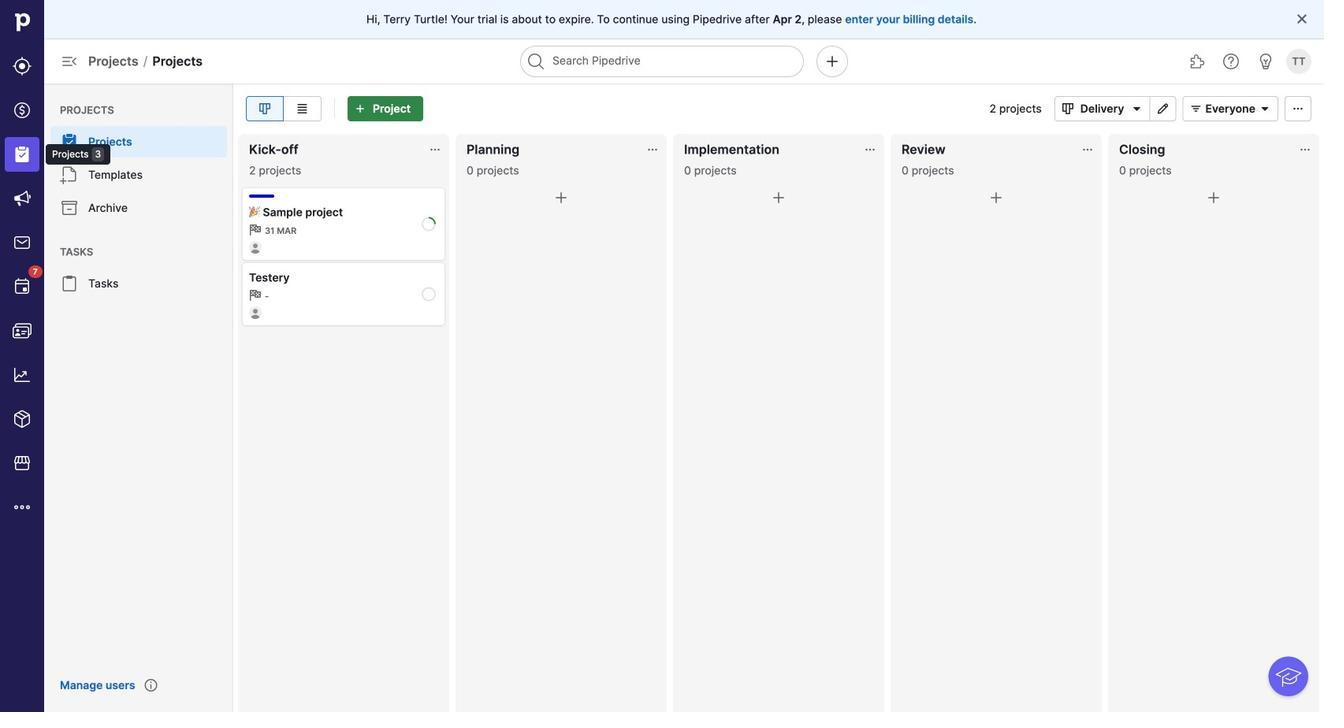 Task type: locate. For each thing, give the bounding box(es) containing it.
1 color secondary rgba image from the left
[[429, 143, 441, 156]]

0 vertical spatial color secondary image
[[249, 224, 262, 236]]

menu item
[[44, 126, 233, 158], [0, 132, 44, 177]]

0 horizontal spatial color secondary rgba image
[[864, 143, 877, 156]]

2 color secondary rgba image from the left
[[646, 143, 659, 156]]

color undefined image
[[60, 132, 79, 151], [13, 277, 32, 296]]

projects image
[[13, 145, 32, 164]]

0 vertical spatial color primary image
[[1058, 102, 1077, 115]]

1 vertical spatial color undefined image
[[13, 277, 32, 296]]

1 horizontal spatial color primary image
[[1058, 102, 1077, 115]]

color secondary rgba image
[[429, 143, 441, 156], [646, 143, 659, 156]]

2 color secondary image from the top
[[249, 289, 262, 302]]

3 color undefined image from the top
[[60, 274, 79, 293]]

knowledge center bot, also known as kc bot is an onboarding assistant that allows you to see the list of onboarding items in one place for quick and easy reference. this improves your in-app experience. image
[[1268, 657, 1308, 697]]

color undefined image right projects image
[[60, 132, 79, 151]]

color undefined image
[[60, 166, 79, 184], [60, 199, 79, 218], [60, 274, 79, 293]]

menu toggle image
[[60, 52, 79, 71]]

0 horizontal spatial color undefined image
[[13, 277, 32, 296]]

color secondary rgba image
[[864, 143, 877, 156], [1081, 143, 1094, 156], [1299, 143, 1312, 156]]

1 vertical spatial color secondary image
[[249, 289, 262, 302]]

1 horizontal spatial color secondary rgba image
[[646, 143, 659, 156]]

2 color secondary rgba image from the left
[[1081, 143, 1094, 156]]

0 horizontal spatial color primary image
[[769, 188, 788, 207]]

1 horizontal spatial color secondary rgba image
[[1081, 143, 1094, 156]]

color primary image
[[1058, 102, 1077, 115], [769, 188, 788, 207]]

2 horizontal spatial color secondary rgba image
[[1299, 143, 1312, 156]]

1 color secondary image from the top
[[249, 224, 262, 236]]

0 vertical spatial color undefined image
[[60, 166, 79, 184]]

1 vertical spatial color undefined image
[[60, 199, 79, 218]]

sales inbox image
[[13, 233, 32, 252]]

color undefined image down sales inbox icon
[[13, 277, 32, 296]]

0 horizontal spatial color secondary rgba image
[[429, 143, 441, 156]]

1 horizontal spatial color undefined image
[[60, 132, 79, 151]]

color secondary image
[[249, 224, 262, 236], [249, 289, 262, 302]]

campaigns image
[[13, 189, 32, 208]]

2 vertical spatial color undefined image
[[60, 274, 79, 293]]

color primary image
[[1296, 13, 1308, 25], [1128, 102, 1146, 115], [1187, 102, 1206, 115], [1256, 102, 1275, 115], [1289, 102, 1308, 115], [552, 188, 571, 207], [987, 188, 1006, 207], [1204, 188, 1223, 207]]

1 vertical spatial color primary image
[[769, 188, 788, 207]]

menu
[[0, 0, 111, 713], [44, 84, 233, 713]]

list image
[[293, 102, 312, 115]]



Task type: describe. For each thing, give the bounding box(es) containing it.
home image
[[10, 10, 34, 34]]

2 color undefined image from the top
[[60, 199, 79, 218]]

products image
[[13, 410, 32, 429]]

leads image
[[13, 57, 32, 76]]

contacts image
[[13, 322, 32, 341]]

1 color secondary rgba image from the left
[[864, 143, 877, 156]]

0 vertical spatial color undefined image
[[60, 132, 79, 151]]

3 color secondary rgba image from the left
[[1299, 143, 1312, 156]]

color primary inverted image
[[351, 102, 370, 115]]

1 color undefined image from the top
[[60, 166, 79, 184]]

edit board image
[[1154, 102, 1172, 115]]

deals image
[[13, 101, 32, 120]]

quick help image
[[1222, 52, 1241, 71]]

quick add image
[[823, 52, 842, 71]]

info image
[[145, 679, 157, 692]]

marketplace image
[[13, 454, 32, 473]]

insights image
[[13, 366, 32, 385]]

board image
[[255, 102, 274, 115]]

Search Pipedrive field
[[520, 46, 804, 77]]

sales assistant image
[[1256, 52, 1275, 71]]

more image
[[13, 498, 32, 517]]



Task type: vqa. For each thing, say whether or not it's contained in the screenshot.
color muted image
no



